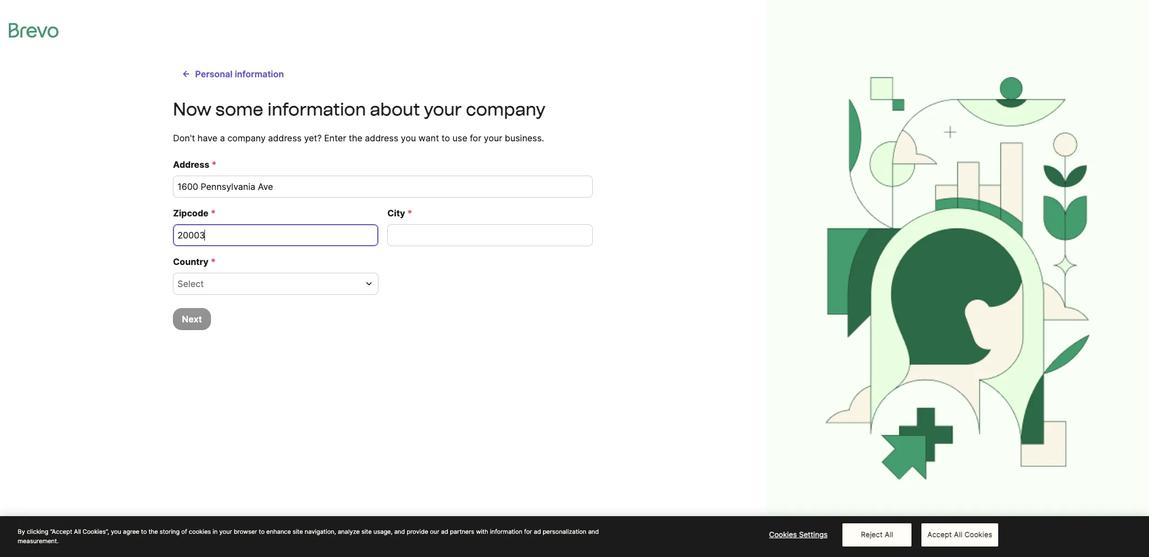 Task type: vqa. For each thing, say whether or not it's contained in the screenshot.
Reject
yes



Task type: describe. For each thing, give the bounding box(es) containing it.
storing
[[160, 528, 180, 536]]

* for address *
[[212, 159, 217, 170]]

browser
[[234, 528, 257, 536]]

1 vertical spatial information
[[267, 99, 366, 120]]

measurement.
[[18, 537, 59, 545]]

1 horizontal spatial the
[[349, 133, 362, 144]]

enter
[[324, 133, 346, 144]]

2 site from the left
[[361, 528, 372, 536]]

1 ad from the left
[[441, 528, 448, 536]]

provide
[[407, 528, 428, 536]]

clicking
[[27, 528, 48, 536]]

navigation,
[[305, 528, 336, 536]]

2 horizontal spatial your
[[484, 133, 502, 144]]

all inside by clicking "accept all cookies", you agree to the storing of cookies in your browser to enhance site navigation, analyze site usage, and provide our ad partners with information for ad personalization and measurement.
[[74, 528, 81, 536]]

2 ad from the left
[[534, 528, 541, 536]]

usage,
[[374, 528, 393, 536]]

agree
[[123, 528, 139, 536]]

1 horizontal spatial you
[[401, 133, 416, 144]]

of
[[181, 528, 187, 536]]

1 cookies from the left
[[769, 530, 797, 539]]

reject
[[861, 530, 883, 539]]

information inside by clicking "accept all cookies", you agree to the storing of cookies in your browser to enhance site navigation, analyze site usage, and provide our ad partners with information for ad personalization and measurement.
[[490, 528, 523, 536]]

you inside by clicking "accept all cookies", you agree to the storing of cookies in your browser to enhance site navigation, analyze site usage, and provide our ad partners with information for ad personalization and measurement.
[[111, 528, 121, 536]]

* for city *
[[407, 208, 412, 219]]

2 cookies from the left
[[965, 530, 993, 539]]

personal information
[[195, 69, 284, 80]]

personal
[[195, 69, 233, 80]]

all for reject all
[[885, 530, 893, 539]]

country *
[[173, 256, 216, 267]]

reject all
[[861, 530, 893, 539]]

your inside by clicking "accept all cookies", you agree to the storing of cookies in your browser to enhance site navigation, analyze site usage, and provide our ad partners with information for ad personalization and measurement.
[[219, 528, 232, 536]]

2 address from the left
[[365, 133, 398, 144]]

accept all cookies
[[928, 530, 993, 539]]

0 horizontal spatial company
[[227, 133, 266, 144]]

information inside button
[[235, 69, 284, 80]]

in
[[213, 528, 218, 536]]

analyze
[[338, 528, 360, 536]]

the inside by clicking "accept all cookies", you agree to the storing of cookies in your browser to enhance site navigation, analyze site usage, and provide our ad partners with information for ad personalization and measurement.
[[149, 528, 158, 536]]

accept
[[928, 530, 952, 539]]

for inside by clicking "accept all cookies", you agree to the storing of cookies in your browser to enhance site navigation, analyze site usage, and provide our ad partners with information for ad personalization and measurement.
[[524, 528, 532, 536]]

zipcode *
[[173, 208, 216, 219]]

city *
[[387, 208, 412, 219]]

by
[[18, 528, 25, 536]]

select button
[[173, 273, 379, 295]]

about
[[370, 99, 420, 120]]

want
[[419, 133, 439, 144]]

use
[[453, 133, 467, 144]]

city
[[387, 208, 405, 219]]

personal information button
[[173, 63, 293, 85]]

1 site from the left
[[293, 528, 303, 536]]

now some information about your company
[[173, 99, 545, 120]]

2 and from the left
[[588, 528, 599, 536]]



Task type: locate. For each thing, give the bounding box(es) containing it.
address *
[[173, 159, 217, 170]]

your right in
[[219, 528, 232, 536]]

1 horizontal spatial and
[[588, 528, 599, 536]]

site
[[293, 528, 303, 536], [361, 528, 372, 536]]

for right use on the left top of page
[[470, 133, 481, 144]]

and right personalization
[[588, 528, 599, 536]]

0 horizontal spatial site
[[293, 528, 303, 536]]

1 vertical spatial the
[[149, 528, 158, 536]]

None text field
[[173, 176, 593, 198], [173, 224, 379, 246], [387, 224, 593, 246], [173, 176, 593, 198], [173, 224, 379, 246], [387, 224, 593, 246]]

0 horizontal spatial you
[[111, 528, 121, 536]]

company right the a
[[227, 133, 266, 144]]

by clicking "accept all cookies", you agree to the storing of cookies in your browser to enhance site navigation, analyze site usage, and provide our ad partners with information for ad personalization and measurement.
[[18, 528, 599, 545]]

None field
[[178, 277, 361, 291]]

enhance
[[266, 528, 291, 536]]

* for country *
[[211, 256, 216, 267]]

with
[[476, 528, 488, 536]]

country
[[173, 256, 209, 267]]

have
[[198, 133, 218, 144]]

*
[[212, 159, 217, 170], [211, 208, 216, 219], [407, 208, 412, 219], [211, 256, 216, 267]]

0 horizontal spatial cookies
[[769, 530, 797, 539]]

ad left personalization
[[534, 528, 541, 536]]

2 vertical spatial information
[[490, 528, 523, 536]]

cookies
[[769, 530, 797, 539], [965, 530, 993, 539]]

address
[[268, 133, 302, 144], [365, 133, 398, 144]]

business.
[[505, 133, 544, 144]]

address
[[173, 159, 209, 170]]

ad
[[441, 528, 448, 536], [534, 528, 541, 536]]

0 vertical spatial company
[[466, 99, 545, 120]]

0 vertical spatial for
[[470, 133, 481, 144]]

0 horizontal spatial the
[[149, 528, 158, 536]]

cookies right accept
[[965, 530, 993, 539]]

all for accept all cookies
[[954, 530, 963, 539]]

information
[[235, 69, 284, 80], [267, 99, 366, 120], [490, 528, 523, 536]]

1 vertical spatial for
[[524, 528, 532, 536]]

select
[[178, 278, 204, 290]]

0 vertical spatial the
[[349, 133, 362, 144]]

site right enhance
[[293, 528, 303, 536]]

2 horizontal spatial to
[[442, 133, 450, 144]]

1 horizontal spatial cookies
[[965, 530, 993, 539]]

0 vertical spatial information
[[235, 69, 284, 80]]

* right zipcode
[[211, 208, 216, 219]]

settings
[[799, 530, 828, 539]]

1 address from the left
[[268, 133, 302, 144]]

you
[[401, 133, 416, 144], [111, 528, 121, 536]]

our
[[430, 528, 439, 536]]

partners
[[450, 528, 474, 536]]

1 vertical spatial you
[[111, 528, 121, 536]]

reject all button
[[843, 524, 912, 547]]

to right browser
[[259, 528, 265, 536]]

"accept
[[50, 528, 72, 536]]

all right "accept
[[74, 528, 81, 536]]

don't have a company address yet? enter the address you want to use for your business.
[[173, 133, 544, 144]]

1 and from the left
[[394, 528, 405, 536]]

2 horizontal spatial all
[[954, 530, 963, 539]]

the right the enter at the left
[[349, 133, 362, 144]]

0 horizontal spatial ad
[[441, 528, 448, 536]]

0 horizontal spatial to
[[141, 528, 147, 536]]

all right accept
[[954, 530, 963, 539]]

site left usage,
[[361, 528, 372, 536]]

a
[[220, 133, 225, 144]]

address left yet? in the left of the page
[[268, 133, 302, 144]]

the
[[349, 133, 362, 144], [149, 528, 158, 536]]

2 vertical spatial your
[[219, 528, 232, 536]]

company up business.
[[466, 99, 545, 120]]

information up yet? in the left of the page
[[267, 99, 366, 120]]

yet?
[[304, 133, 322, 144]]

* for zipcode *
[[211, 208, 216, 219]]

all
[[74, 528, 81, 536], [885, 530, 893, 539], [954, 530, 963, 539]]

to right agree
[[141, 528, 147, 536]]

for
[[470, 133, 481, 144], [524, 528, 532, 536]]

your left business.
[[484, 133, 502, 144]]

* right the city
[[407, 208, 412, 219]]

* right address
[[212, 159, 217, 170]]

and right usage,
[[394, 528, 405, 536]]

next
[[182, 314, 202, 325]]

the left storing
[[149, 528, 158, 536]]

zipcode
[[173, 208, 209, 219]]

0 vertical spatial you
[[401, 133, 416, 144]]

next button
[[173, 308, 211, 330]]

0 horizontal spatial your
[[219, 528, 232, 536]]

all right reject
[[885, 530, 893, 539]]

company
[[466, 99, 545, 120], [227, 133, 266, 144]]

information up some
[[235, 69, 284, 80]]

some
[[216, 99, 263, 120]]

your
[[424, 99, 462, 120], [484, 133, 502, 144], [219, 528, 232, 536]]

1 horizontal spatial all
[[885, 530, 893, 539]]

information right with at the bottom of page
[[490, 528, 523, 536]]

you left want
[[401, 133, 416, 144]]

1 horizontal spatial your
[[424, 99, 462, 120]]

0 horizontal spatial address
[[268, 133, 302, 144]]

to left use on the left top of page
[[442, 133, 450, 144]]

personalization
[[543, 528, 587, 536]]

0 horizontal spatial all
[[74, 528, 81, 536]]

1 horizontal spatial address
[[365, 133, 398, 144]]

none field inside select popup button
[[178, 277, 361, 291]]

1 horizontal spatial for
[[524, 528, 532, 536]]

your up want
[[424, 99, 462, 120]]

0 horizontal spatial for
[[470, 133, 481, 144]]

1 horizontal spatial ad
[[534, 528, 541, 536]]

1 vertical spatial your
[[484, 133, 502, 144]]

cookies
[[189, 528, 211, 536]]

ad right our
[[441, 528, 448, 536]]

0 horizontal spatial and
[[394, 528, 405, 536]]

for left personalization
[[524, 528, 532, 536]]

1 horizontal spatial to
[[259, 528, 265, 536]]

accept all cookies button
[[921, 524, 999, 547]]

cookies settings
[[769, 530, 828, 539]]

0 vertical spatial your
[[424, 99, 462, 120]]

and
[[394, 528, 405, 536], [588, 528, 599, 536]]

cookies",
[[83, 528, 109, 536]]

* right country
[[211, 256, 216, 267]]

don't
[[173, 133, 195, 144]]

address down about
[[365, 133, 398, 144]]

cookies left settings
[[769, 530, 797, 539]]

now
[[173, 99, 212, 120]]

you left agree
[[111, 528, 121, 536]]

cookies settings button
[[764, 524, 833, 546]]

1 horizontal spatial company
[[466, 99, 545, 120]]

1 vertical spatial company
[[227, 133, 266, 144]]

1 horizontal spatial site
[[361, 528, 372, 536]]

to
[[442, 133, 450, 144], [141, 528, 147, 536], [259, 528, 265, 536]]



